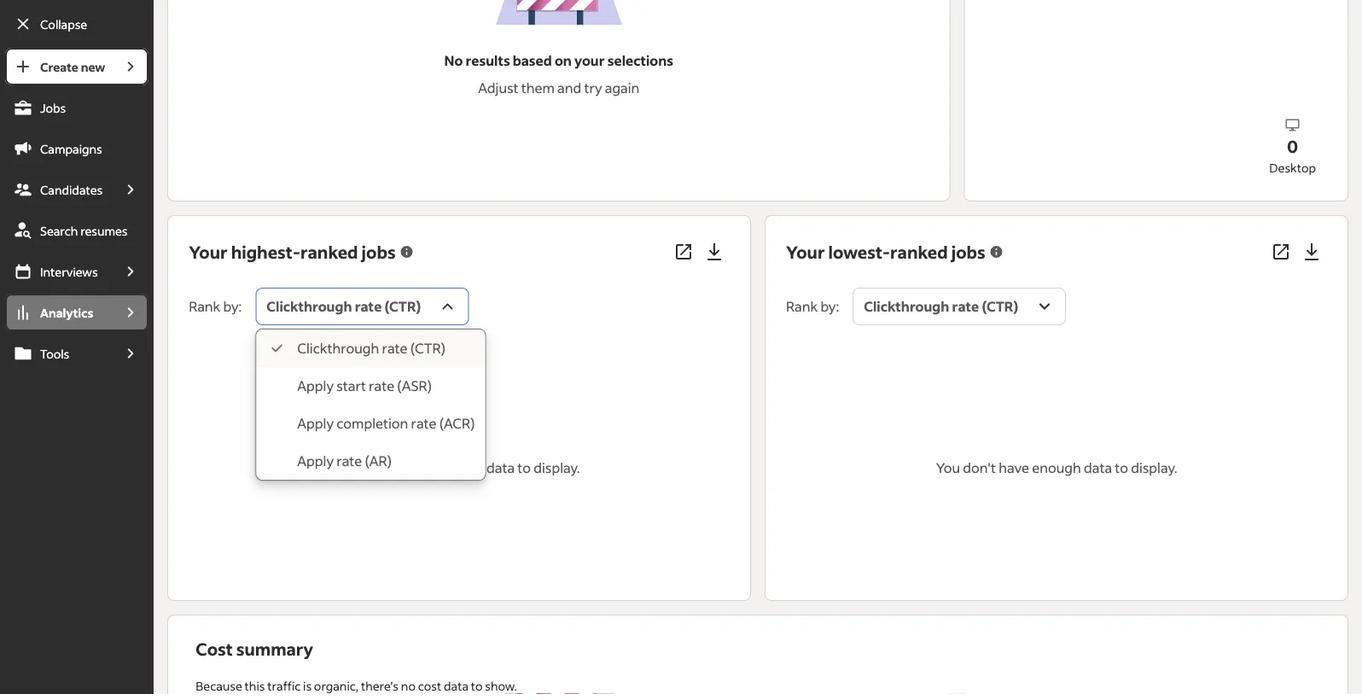 Task type: vqa. For each thing, say whether or not it's contained in the screenshot.
Your highest-ranked jobs's "(CTR)"
yes



Task type: locate. For each thing, give the bounding box(es) containing it.
your left lowest-
[[787, 241, 825, 263]]

1 display. from the left
[[534, 459, 580, 477]]

1 horizontal spatial you don't have enough data to display.
[[937, 459, 1178, 477]]

1 horizontal spatial have
[[999, 459, 1030, 477]]

more info image
[[399, 244, 415, 260], [990, 244, 1005, 260]]

rank
[[189, 298, 221, 315], [787, 298, 818, 315]]

: down lowest-
[[836, 298, 840, 315]]

by down lowest-
[[821, 298, 836, 315]]

2 jobs from the left
[[952, 241, 986, 263]]

region inside mobile vs desktop donut chart 'group'
[[1020, 0, 1294, 157]]

1 vertical spatial apply
[[297, 415, 334, 432]]

1 horizontal spatial export as csv image
[[1302, 242, 1323, 262]]

2 you from the left
[[937, 459, 961, 477]]

export as csv image for your highest-ranked jobs
[[705, 242, 725, 262]]

1 apply from the top
[[297, 377, 334, 395]]

search resumes link
[[5, 212, 149, 249]]

0 horizontal spatial don't
[[366, 459, 399, 477]]

your
[[189, 241, 228, 263], [787, 241, 825, 263]]

1 horizontal spatial ranked
[[891, 241, 949, 263]]

(ctr) inside option
[[411, 340, 446, 357]]

2 vertical spatial apply
[[297, 452, 334, 470]]

1 horizontal spatial enough
[[1033, 459, 1082, 477]]

0 horizontal spatial :
[[239, 298, 242, 315]]

(ctr) for your lowest-ranked jobs
[[982, 298, 1019, 315]]

1 horizontal spatial rank by :
[[787, 298, 840, 315]]

rank by : down lowest-
[[787, 298, 840, 315]]

1 rank from the left
[[189, 298, 221, 315]]

clickthrough for highest-
[[267, 298, 352, 315]]

enough for your lowest-ranked jobs
[[1033, 459, 1082, 477]]

by down highest-
[[223, 298, 239, 315]]

apply for apply rate (ar)
[[297, 452, 334, 470]]

0 horizontal spatial display.
[[534, 459, 580, 477]]

create
[[40, 59, 78, 74]]

1 horizontal spatial don't
[[963, 459, 997, 477]]

2 export as csv image from the left
[[1302, 242, 1323, 262]]

clickthrough rate (ctr) for lowest-
[[864, 298, 1019, 315]]

apply left (ar)
[[297, 452, 334, 470]]

clickthrough for lowest-
[[864, 298, 950, 315]]

: for highest-
[[239, 298, 242, 315]]

2 apply from the top
[[297, 415, 334, 432]]

you
[[339, 459, 363, 477], [937, 459, 961, 477]]

apply for apply start rate (asr)
[[297, 377, 334, 395]]

2 display. from the left
[[1132, 459, 1178, 477]]

clickthrough down your lowest-ranked jobs
[[864, 298, 950, 315]]

1 horizontal spatial jobs
[[952, 241, 986, 263]]

traffic
[[267, 679, 301, 694]]

1 have from the left
[[402, 459, 432, 477]]

: for lowest-
[[836, 298, 840, 315]]

0 horizontal spatial your
[[189, 241, 228, 263]]

1 clickthrough rate (ctr) button from the left
[[256, 288, 469, 326]]

jobs for your lowest-ranked jobs
[[952, 241, 986, 263]]

apply
[[297, 377, 334, 395], [297, 415, 334, 432], [297, 452, 334, 470]]

(acr)
[[440, 415, 475, 432]]

2 horizontal spatial to
[[1116, 459, 1129, 477]]

rate
[[355, 298, 382, 315], [953, 298, 980, 315], [382, 340, 408, 357], [369, 377, 395, 395], [411, 415, 437, 432], [337, 452, 362, 470]]

2 clickthrough rate (ctr) button from the left
[[853, 288, 1067, 326]]

is
[[303, 679, 312, 694]]

1 enough from the left
[[435, 459, 484, 477]]

1 horizontal spatial by
[[821, 298, 836, 315]]

apply rate (ar)
[[297, 452, 392, 470]]

search resumes
[[40, 223, 128, 238]]

0 horizontal spatial have
[[402, 459, 432, 477]]

jobs for your highest-ranked jobs
[[362, 241, 396, 263]]

to
[[518, 459, 531, 477], [1116, 459, 1129, 477], [471, 679, 483, 694]]

apply left start
[[297, 377, 334, 395]]

no
[[445, 52, 463, 69]]

clickthrough inside option
[[297, 340, 379, 357]]

apply completion rate (acr)
[[297, 415, 475, 432]]

1 your from the left
[[189, 241, 228, 263]]

1 you don't have enough data to display. from the left
[[339, 459, 580, 477]]

3 apply from the top
[[297, 452, 334, 470]]

create new link
[[5, 48, 113, 85]]

clickthrough
[[267, 298, 352, 315], [864, 298, 950, 315], [297, 340, 379, 357]]

list box
[[256, 330, 485, 480]]

clickthrough down 'your highest-ranked jobs'
[[267, 298, 352, 315]]

display. for your lowest-ranked jobs
[[1132, 459, 1178, 477]]

2 rank by : from the left
[[787, 298, 840, 315]]

: down highest-
[[239, 298, 242, 315]]

rank by :
[[189, 298, 242, 315], [787, 298, 840, 315]]

0 horizontal spatial you don't have enough data to display.
[[339, 459, 580, 477]]

2 more info image from the left
[[990, 244, 1005, 260]]

this
[[245, 679, 265, 694]]

your for your lowest-ranked jobs
[[787, 241, 825, 263]]

apply up apply rate (ar)
[[297, 415, 334, 432]]

1 horizontal spatial clickthrough rate (ctr) button
[[853, 288, 1067, 326]]

0 horizontal spatial export as csv image
[[705, 242, 725, 262]]

1 horizontal spatial you
[[937, 459, 961, 477]]

apply for apply completion rate (acr)
[[297, 415, 334, 432]]

0 horizontal spatial you
[[339, 459, 363, 477]]

0 horizontal spatial clickthrough rate (ctr) button
[[256, 288, 469, 326]]

export as csv image right view detailed report icon
[[705, 242, 725, 262]]

rank by : down highest-
[[189, 298, 242, 315]]

1 don't from the left
[[366, 459, 399, 477]]

clickthrough rate (ctr) button for your highest-ranked jobs
[[256, 288, 469, 326]]

try
[[585, 79, 602, 97]]

1 rank by : from the left
[[189, 298, 242, 315]]

1 horizontal spatial to
[[518, 459, 531, 477]]

1 horizontal spatial your
[[787, 241, 825, 263]]

1 : from the left
[[239, 298, 242, 315]]

display.
[[534, 459, 580, 477], [1132, 459, 1178, 477]]

candidates link
[[5, 171, 113, 208]]

results
[[466, 52, 510, 69]]

your for your highest-ranked jobs
[[189, 241, 228, 263]]

clickthrough rate (ctr) option
[[256, 330, 485, 367]]

candidates
[[40, 182, 103, 197]]

clickthrough rate (ctr) up apply start rate (asr)
[[297, 340, 446, 357]]

1 horizontal spatial data
[[487, 459, 515, 477]]

0 horizontal spatial enough
[[435, 459, 484, 477]]

1 horizontal spatial :
[[836, 298, 840, 315]]

2 don't from the left
[[963, 459, 997, 477]]

2 have from the left
[[999, 459, 1030, 477]]

you don't have enough data to display.
[[339, 459, 580, 477], [937, 459, 1178, 477]]

2 your from the left
[[787, 241, 825, 263]]

0 horizontal spatial jobs
[[362, 241, 396, 263]]

view detailed report image
[[674, 242, 694, 262]]

menu bar containing create new
[[0, 48, 154, 694]]

(ctr)
[[385, 298, 421, 315], [982, 298, 1019, 315], [411, 340, 446, 357]]

clickthrough up start
[[297, 340, 379, 357]]

2 : from the left
[[836, 298, 840, 315]]

desktop
[[1270, 160, 1317, 175]]

export as csv image
[[705, 242, 725, 262], [1302, 242, 1323, 262]]

export as csv image right view detailed report image
[[1302, 242, 1323, 262]]

1 export as csv image from the left
[[705, 242, 725, 262]]

no
[[401, 679, 416, 694]]

campaigns
[[40, 141, 102, 156]]

enough
[[435, 459, 484, 477], [1033, 459, 1082, 477]]

don't
[[366, 459, 399, 477], [963, 459, 997, 477]]

show.
[[485, 679, 517, 694]]

by for highest-
[[223, 298, 239, 315]]

jobs
[[362, 241, 396, 263], [952, 241, 986, 263]]

rank by : for highest-
[[189, 298, 242, 315]]

:
[[239, 298, 242, 315], [836, 298, 840, 315]]

1 you from the left
[[339, 459, 363, 477]]

your lowest-ranked jobs
[[787, 241, 986, 263]]

0 desktop
[[1270, 134, 1317, 175]]

2 ranked from the left
[[891, 241, 949, 263]]

2 rank from the left
[[787, 298, 818, 315]]

0 horizontal spatial rank by :
[[189, 298, 242, 315]]

1 by from the left
[[223, 298, 239, 315]]

clickthrough rate (ctr) down your lowest-ranked jobs
[[864, 298, 1019, 315]]

cost
[[418, 679, 442, 694]]

0 horizontal spatial rank
[[189, 298, 221, 315]]

1 horizontal spatial display.
[[1132, 459, 1178, 477]]

have for your highest-ranked jobs
[[402, 459, 432, 477]]

1 jobs from the left
[[362, 241, 396, 263]]

your left highest-
[[189, 241, 228, 263]]

1 more info image from the left
[[399, 244, 415, 260]]

0 horizontal spatial by
[[223, 298, 239, 315]]

2 enough from the left
[[1033, 459, 1082, 477]]

0 horizontal spatial more info image
[[399, 244, 415, 260]]

rank by : for lowest-
[[787, 298, 840, 315]]

clickthrough rate (ctr) up clickthrough rate (ctr) option
[[267, 298, 421, 315]]

0 horizontal spatial ranked
[[300, 241, 358, 263]]

interviews link
[[5, 253, 113, 290]]

because
[[196, 679, 242, 694]]

tools
[[40, 346, 69, 361]]

menu bar
[[0, 48, 154, 694]]

0 vertical spatial apply
[[297, 377, 334, 395]]

collapse
[[40, 16, 87, 32]]

you for your lowest-ranked jobs
[[937, 459, 961, 477]]

1 horizontal spatial more info image
[[990, 244, 1005, 260]]

data
[[487, 459, 515, 477], [1085, 459, 1113, 477], [444, 679, 469, 694]]

again
[[605, 79, 640, 97]]

2 horizontal spatial data
[[1085, 459, 1113, 477]]

1 ranked from the left
[[300, 241, 358, 263]]

1 horizontal spatial rank
[[787, 298, 818, 315]]

ranked
[[300, 241, 358, 263], [891, 241, 949, 263]]

0 horizontal spatial data
[[444, 679, 469, 694]]

clickthrough rate (ctr)
[[267, 298, 421, 315], [864, 298, 1019, 315], [297, 340, 446, 357]]

2 by from the left
[[821, 298, 836, 315]]

by
[[223, 298, 239, 315], [821, 298, 836, 315]]

adjust them and try again
[[478, 79, 640, 97]]

view detailed report image
[[1272, 242, 1292, 262]]

your highest-ranked jobs
[[189, 241, 396, 263]]

region
[[1020, 0, 1294, 157]]

2 you don't have enough data to display. from the left
[[937, 459, 1178, 477]]

clickthrough rate (ctr) button
[[256, 288, 469, 326], [853, 288, 1067, 326]]

have
[[402, 459, 432, 477], [999, 459, 1030, 477]]

have for your lowest-ranked jobs
[[999, 459, 1030, 477]]



Task type: describe. For each thing, give the bounding box(es) containing it.
your
[[575, 52, 605, 69]]

create new
[[40, 59, 105, 74]]

organic,
[[314, 679, 359, 694]]

data for your lowest-ranked jobs
[[1085, 459, 1113, 477]]

new
[[81, 59, 105, 74]]

resumes
[[80, 223, 128, 238]]

interviews
[[40, 264, 98, 279]]

search
[[40, 223, 78, 238]]

you don't have enough data to display. for your lowest-ranked jobs
[[937, 459, 1178, 477]]

you don't have enough data to display. for your highest-ranked jobs
[[339, 459, 580, 477]]

clickthrough rate (ctr) button for your lowest-ranked jobs
[[853, 288, 1067, 326]]

completion
[[337, 415, 408, 432]]

selections
[[608, 52, 674, 69]]

0
[[1288, 134, 1299, 157]]

(ar)
[[365, 452, 392, 470]]

adjust
[[478, 79, 519, 97]]

more info image for your lowest-ranked jobs
[[990, 244, 1005, 260]]

ranked for highest-
[[300, 241, 358, 263]]

lowest-
[[829, 241, 891, 263]]

there's
[[361, 679, 399, 694]]

start
[[337, 377, 366, 395]]

highest-
[[231, 241, 301, 263]]

to for your lowest-ranked jobs
[[1116, 459, 1129, 477]]

rank for your lowest-ranked jobs
[[787, 298, 818, 315]]

export as csv image for your lowest-ranked jobs
[[1302, 242, 1323, 262]]

rate inside option
[[382, 340, 408, 357]]

(asr)
[[397, 377, 432, 395]]

clickthrough rate (ctr) for highest-
[[267, 298, 421, 315]]

rank for your highest-ranked jobs
[[189, 298, 221, 315]]

based
[[513, 52, 552, 69]]

by for lowest-
[[821, 298, 836, 315]]

no results based on your selections
[[445, 52, 674, 69]]

collapse button
[[5, 5, 149, 43]]

cost
[[196, 638, 233, 660]]

them
[[522, 79, 555, 97]]

on
[[555, 52, 572, 69]]

mobile vs desktop donut chart group
[[1020, 0, 1363, 180]]

jobs
[[40, 100, 66, 115]]

list box containing clickthrough rate (ctr)
[[256, 330, 485, 480]]

0 desktop, 0 total group
[[1157, 116, 1363, 176]]

don't for your lowest-ranked jobs
[[963, 459, 997, 477]]

summary
[[236, 638, 313, 660]]

and
[[558, 79, 582, 97]]

to for your highest-ranked jobs
[[518, 459, 531, 477]]

analytics
[[40, 305, 93, 320]]

no results available image
[[495, 0, 623, 25]]

campaigns link
[[5, 130, 149, 167]]

jobs link
[[5, 89, 149, 126]]

tools link
[[5, 335, 113, 372]]

ranked for lowest-
[[891, 241, 949, 263]]

because this traffic is organic, there's no cost data to show.
[[196, 679, 517, 694]]

more info image for your highest-ranked jobs
[[399, 244, 415, 260]]

you for your highest-ranked jobs
[[339, 459, 363, 477]]

enough for your highest-ranked jobs
[[435, 459, 484, 477]]

analytics link
[[5, 294, 113, 331]]

clickthrough rate (ctr) inside option
[[297, 340, 446, 357]]

cost summary
[[196, 638, 313, 660]]

(ctr) for your highest-ranked jobs
[[385, 298, 421, 315]]

don't for your highest-ranked jobs
[[366, 459, 399, 477]]

apply start rate (asr)
[[297, 377, 432, 395]]

0 horizontal spatial to
[[471, 679, 483, 694]]

data for your highest-ranked jobs
[[487, 459, 515, 477]]

display. for your highest-ranked jobs
[[534, 459, 580, 477]]



